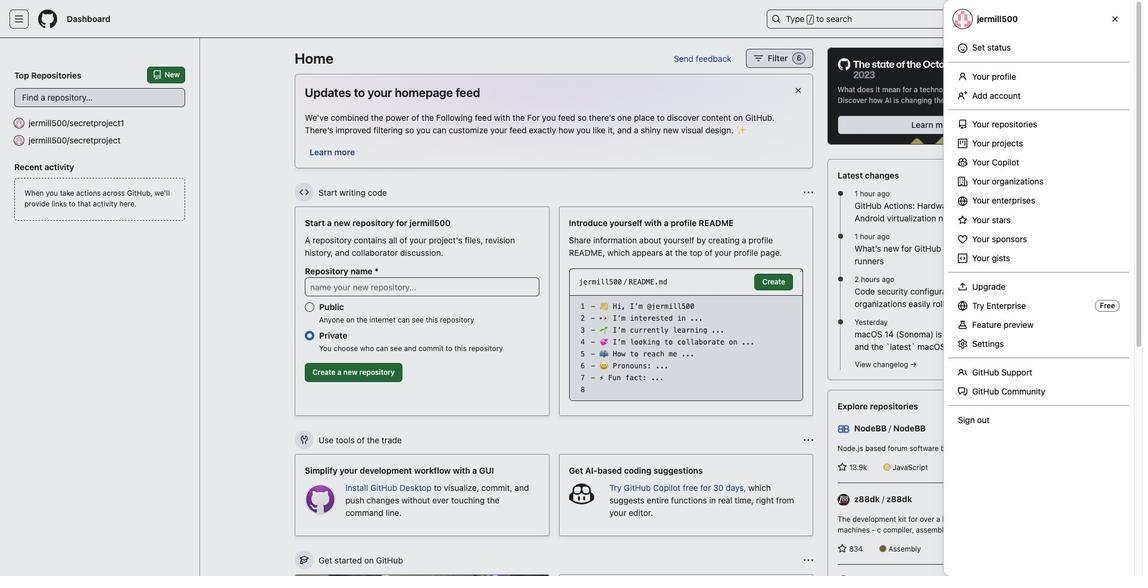 Task type: locate. For each thing, give the bounding box(es) containing it.
0 vertical spatial star image
[[838, 463, 847, 472]]

dot fill image
[[836, 275, 845, 284], [836, 317, 845, 327]]

2 star image from the top
[[838, 544, 847, 554]]

2 dot fill image from the top
[[836, 317, 845, 327]]

explore repositories navigation
[[828, 390, 1040, 576]]

command palette image
[[961, 14, 971, 24]]

plus image
[[998, 14, 1007, 24]]

2 dot fill image from the top
[[836, 232, 845, 241]]

0 vertical spatial dot fill image
[[836, 189, 845, 198]]

1 vertical spatial star image
[[838, 544, 847, 554]]

1 vertical spatial dot fill image
[[836, 232, 845, 241]]

account element
[[0, 38, 200, 576]]

dot fill image
[[836, 189, 845, 198], [836, 232, 845, 241]]

homepage image
[[38, 10, 57, 29]]

1 dot fill image from the top
[[836, 189, 845, 198]]

1 star image from the top
[[838, 463, 847, 472]]

1 dot fill image from the top
[[836, 275, 845, 284]]

1 vertical spatial dot fill image
[[836, 317, 845, 327]]

0 vertical spatial dot fill image
[[836, 275, 845, 284]]

star image
[[838, 463, 847, 472], [838, 544, 847, 554]]



Task type: vqa. For each thing, say whether or not it's contained in the screenshot.
bottom dot fill icon
yes



Task type: describe. For each thing, give the bounding box(es) containing it.
explore element
[[828, 48, 1040, 576]]

triangle down image
[[1012, 14, 1022, 24]]



